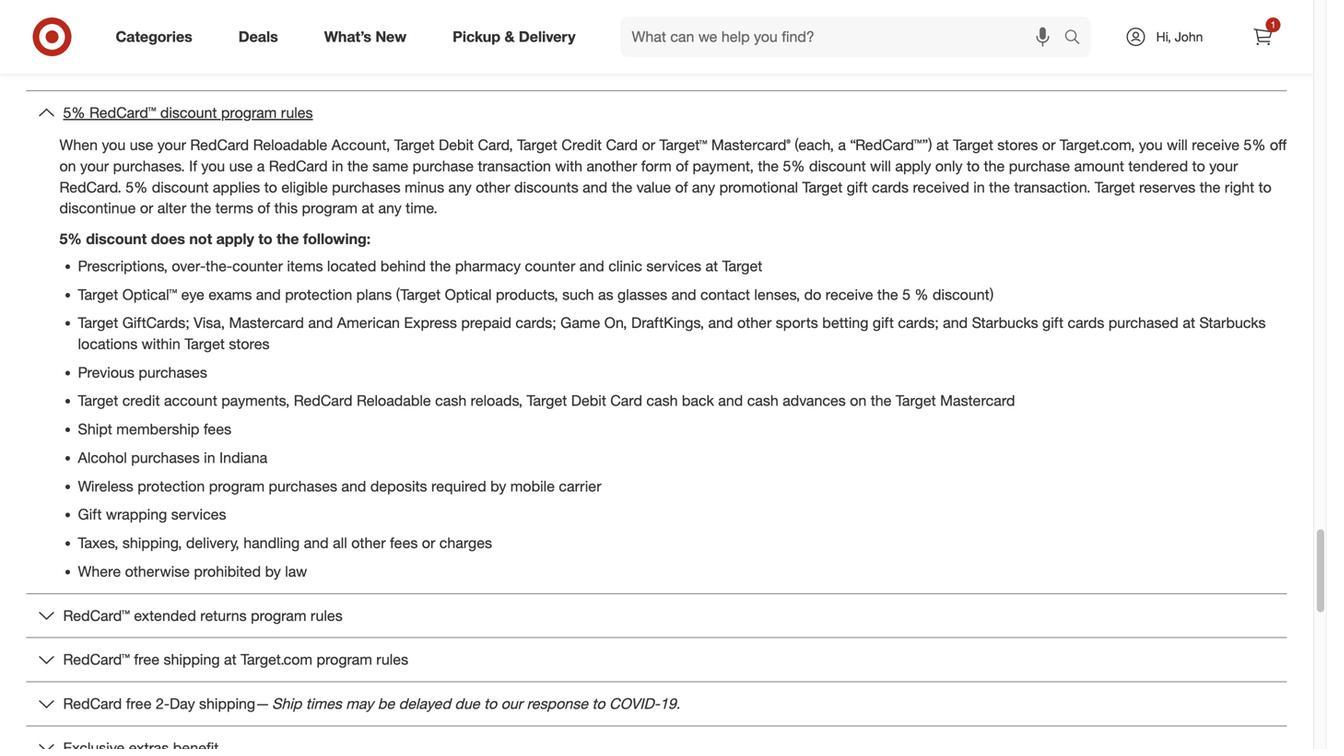 Task type: vqa. For each thing, say whether or not it's contained in the screenshot.
Ad
no



Task type: describe. For each thing, give the bounding box(es) containing it.
stores inside when you use your redcard reloadable account, target debit card, target credit card or target™ mastercard® (each, a "redcard™") at target stores or target.com, you will receive 5% off on your purchases. if you use a redcard in the same purchase transaction with another form of payment, the 5% discount will apply only to the purchase amount tendered to your redcard. 5% discount applies to eligible purchases minus any other discounts and the value of any promotional target gift cards received in the transaction. target reserves the right to discontinue or alter the terms of this program at any time.
[[998, 136, 1038, 154]]

or up the transaction.
[[1043, 136, 1056, 154]]

0 vertical spatial services
[[647, 257, 702, 275]]

apply inside when you use your redcard reloadable account, target debit card, target credit card or target™ mastercard® (each, a "redcard™") at target stores or target.com, you will receive 5% off on your purchases. if you use a redcard in the same purchase transaction with another form of payment, the 5% discount will apply only to the purchase amount tendered to your redcard. 5% discount applies to eligible purchases minus any other discounts and the value of any promotional target gift cards received in the transaction. target reserves the right to discontinue or alter the terms of this program at any time.
[[895, 157, 932, 175]]

redcard free 2-day shipping — ship times may be delayed due to our response to covid-19.
[[63, 695, 680, 713]]

the left 5
[[878, 286, 899, 304]]

does
[[151, 230, 185, 248]]

the left the transaction.
[[989, 178, 1010, 196]]

1 starbucks from the left
[[972, 314, 1039, 332]]

discount up the prescriptions,
[[86, 230, 147, 248]]

same
[[373, 157, 409, 175]]

tendered
[[1129, 157, 1189, 175]]

0 horizontal spatial any
[[378, 199, 402, 217]]

wireless protection program purchases and deposits required by mobile carrier
[[78, 477, 602, 495]]

2 vertical spatial of
[[258, 199, 270, 217]]

program up 5% redcard™ discount program rules dropdown button
[[682, 50, 753, 71]]

receive inside when you use your redcard reloadable account, target debit card, target credit card or target™ mastercard® (each, a "redcard™") at target stores or target.com, you will receive 5% off on your purchases. if you use a redcard in the same purchase transaction with another form of payment, the 5% discount will apply only to the purchase amount tendered to your redcard. 5% discount applies to eligible purchases minus any other discounts and the value of any promotional target gift cards received in the transaction. target reserves the right to discontinue or alter the terms of this program at any time.
[[1192, 136, 1240, 154]]

2 horizontal spatial gift
[[1043, 314, 1064, 332]]

the up promotional
[[758, 157, 779, 175]]

0 vertical spatial in
[[332, 157, 343, 175]]

0 horizontal spatial your
[[80, 157, 109, 175]]

search
[[1056, 30, 1100, 48]]

5% down purchases.
[[126, 178, 148, 196]]

at inside target giftcards; visa, mastercard and american express prepaid cards; game on, draftkings, and other sports betting gift cards; and starbucks gift cards purchased at starbucks locations within target stores
[[1183, 314, 1196, 332]]

shipt
[[78, 420, 112, 438]]

5% down (each,
[[783, 157, 805, 175]]

at up contact
[[706, 257, 718, 275]]

0 horizontal spatial you
[[102, 136, 126, 154]]

free for redcard™
[[134, 651, 160, 669]]

returns
[[200, 607, 247, 625]]

or left alter
[[140, 199, 153, 217]]

terms
[[216, 199, 253, 217]]

the down the "account,"
[[348, 157, 368, 175]]

transaction
[[478, 157, 551, 175]]

shipping inside dropdown button
[[164, 651, 220, 669]]

prescriptions,
[[78, 257, 168, 275]]

gift
[[78, 506, 102, 524]]

2 horizontal spatial your
[[1210, 157, 1238, 175]]

visa,
[[194, 314, 225, 332]]

19.
[[660, 695, 680, 713]]

reloads,
[[471, 392, 523, 410]]

what's new
[[324, 28, 407, 46]]

the right only
[[984, 157, 1005, 175]]

prepaid
[[461, 314, 512, 332]]

payment,
[[693, 157, 754, 175]]

and up draftkings,
[[672, 286, 697, 304]]

5% discount does not apply to the following:
[[59, 230, 371, 248]]

purchases inside when you use your redcard reloadable account, target debit card, target credit card or target™ mastercard® (each, a "redcard™") at target stores or target.com, you will receive 5% off on your purchases. if you use a redcard in the same purchase transaction with another form of payment, the 5% discount will apply only to the purchase amount tendered to your redcard. 5% discount applies to eligible purchases minus any other discounts and the value of any promotional target gift cards received in the transaction. target reserves the right to discontinue or alter the terms of this program at any time.
[[332, 178, 401, 196]]

this
[[274, 199, 298, 217]]

as
[[598, 286, 614, 304]]

membership
[[116, 420, 199, 438]]

right
[[1225, 178, 1255, 196]]

and inside when you use your redcard reloadable account, target debit card, target credit card or target™ mastercard® (each, a "redcard™") at target stores or target.com, you will receive 5% off on your purchases. if you use a redcard in the same purchase transaction with another form of payment, the 5% discount will apply only to the purchase amount tendered to your redcard. 5% discount applies to eligible purchases minus any other discounts and the value of any promotional target gift cards received in the transaction. target reserves the right to discontinue or alter the terms of this program at any time.
[[583, 178, 608, 196]]

1 horizontal spatial mastercard
[[940, 392, 1016, 410]]

1 vertical spatial debit
[[571, 392, 606, 410]]

mastercard inside target giftcards; visa, mastercard and american express prepaid cards; game on, draftkings, and other sports betting gift cards; and starbucks gift cards purchased at starbucks locations within target stores
[[229, 314, 304, 332]]

2 horizontal spatial you
[[1139, 136, 1163, 154]]

delayed
[[399, 695, 451, 713]]

do
[[805, 286, 822, 304]]

times
[[306, 695, 342, 713]]

redcard.
[[59, 178, 121, 196]]

previous purchases
[[78, 364, 207, 382]]

target.com
[[241, 651, 313, 669]]

behind
[[381, 257, 426, 275]]

cards inside target giftcards; visa, mastercard and american express prepaid cards; game on, draftkings, and other sports betting gift cards; and starbucks gift cards purchased at starbucks locations within target stores
[[1068, 314, 1105, 332]]

the right advances
[[871, 392, 892, 410]]

reloadable for account,
[[253, 136, 328, 154]]

received
[[913, 178, 970, 196]]

pickup & delivery link
[[437, 17, 599, 57]]

3 cash from the left
[[747, 392, 779, 410]]

handling
[[244, 534, 300, 552]]

categories link
[[100, 17, 215, 57]]

redcard™ inside 5% redcard™ discount program rules dropdown button
[[89, 104, 156, 122]]

due
[[455, 695, 480, 713]]

(target
[[396, 286, 441, 304]]

lenses,
[[754, 286, 800, 304]]

0 vertical spatial fees
[[204, 420, 232, 438]]

free for redcard
[[126, 695, 152, 713]]

credit
[[562, 136, 602, 154]]

—
[[255, 695, 268, 713]]

and left deposits
[[341, 477, 366, 495]]

1 counter from the left
[[232, 257, 283, 275]]

search button
[[1056, 17, 1100, 61]]

game
[[561, 314, 600, 332]]

optical
[[445, 286, 492, 304]]

discontinue
[[59, 199, 136, 217]]

exams
[[209, 286, 252, 304]]

purchases down the membership
[[131, 449, 200, 467]]

0 horizontal spatial other
[[351, 534, 386, 552]]

wrapping
[[106, 506, 167, 524]]

rules for redcard benefits & program rules
[[758, 50, 799, 71]]

if
[[189, 157, 197, 175]]

another
[[587, 157, 637, 175]]

hi, john
[[1157, 29, 1203, 45]]

1 horizontal spatial a
[[838, 136, 846, 154]]

discount up alter
[[152, 178, 209, 196]]

be
[[378, 695, 395, 713]]

1 vertical spatial shipping
[[199, 695, 255, 713]]

rules for 5% redcard™ discount program rules
[[281, 104, 313, 122]]

1 vertical spatial &
[[665, 50, 677, 71]]

pickup
[[453, 28, 501, 46]]

extended
[[134, 607, 196, 625]]

shipt membership fees
[[78, 420, 232, 438]]

the up (target
[[430, 257, 451, 275]]

delivery
[[519, 28, 576, 46]]

new
[[376, 28, 407, 46]]

over-
[[172, 257, 206, 275]]

1 horizontal spatial your
[[157, 136, 186, 154]]

(each,
[[795, 136, 834, 154]]

clinic
[[609, 257, 642, 275]]

1 horizontal spatial gift
[[873, 314, 894, 332]]

taxes,
[[78, 534, 118, 552]]

discount inside dropdown button
[[160, 104, 217, 122]]

card,
[[478, 136, 513, 154]]

1 vertical spatial fees
[[390, 534, 418, 552]]

1 vertical spatial on
[[850, 392, 867, 410]]

the down another
[[612, 178, 633, 196]]

discounts
[[514, 178, 579, 196]]

alcohol purchases in indiana
[[78, 449, 268, 467]]

discount down (each,
[[809, 157, 866, 175]]

sports
[[776, 314, 818, 332]]

1 cards; from the left
[[516, 314, 557, 332]]

5
[[903, 286, 911, 304]]

5% down discontinue
[[59, 230, 82, 248]]

1 vertical spatial services
[[171, 506, 226, 524]]

redcard up eligible
[[269, 157, 328, 175]]

the down this
[[277, 230, 299, 248]]

pickup & delivery
[[453, 28, 576, 46]]

at up only
[[937, 136, 949, 154]]

all
[[333, 534, 347, 552]]

and left all
[[304, 534, 329, 552]]

taxes, shipping, delivery, handling and all other fees or charges
[[78, 534, 492, 552]]

covid-
[[609, 695, 660, 713]]

purchases down within
[[139, 364, 207, 382]]

target credit account payments, redcard reloadable cash reloads, target debit card cash back and cash advances on the target mastercard
[[78, 392, 1016, 410]]

on inside when you use your redcard reloadable account, target debit card, target credit card or target™ mastercard® (each, a "redcard™") at target stores or target.com, you will receive 5% off on your purchases. if you use a redcard in the same purchase transaction with another form of payment, the 5% discount will apply only to the purchase amount tendered to your redcard. 5% discount applies to eligible purchases minus any other discounts and the value of any promotional target gift cards received in the transaction. target reserves the right to discontinue or alter the terms of this program at any time.
[[59, 157, 76, 175]]

redcard down delivery
[[515, 50, 588, 71]]

and right the exams on the left top of page
[[256, 286, 281, 304]]

optical™
[[122, 286, 177, 304]]

reserves
[[1140, 178, 1196, 196]]

prohibited
[[194, 563, 261, 581]]

glasses
[[618, 286, 668, 304]]

deals link
[[223, 17, 301, 57]]

eye
[[181, 286, 205, 304]]

within
[[142, 335, 180, 353]]

mastercard®
[[712, 136, 791, 154]]



Task type: locate. For each thing, give the bounding box(es) containing it.
day
[[170, 695, 195, 713]]

1 cash from the left
[[435, 392, 467, 410]]

card up another
[[606, 136, 638, 154]]

free inside redcard™ free shipping at target.com program rules dropdown button
[[134, 651, 160, 669]]

charges
[[440, 534, 492, 552]]

gift left purchased
[[1043, 314, 1064, 332]]

discount)
[[933, 286, 994, 304]]

1 horizontal spatial any
[[449, 178, 472, 196]]

amount
[[1075, 157, 1125, 175]]

card left back
[[611, 392, 643, 410]]

1 horizontal spatial protection
[[285, 286, 352, 304]]

2 counter from the left
[[525, 257, 576, 275]]

you
[[102, 136, 126, 154], [1139, 136, 1163, 154], [201, 157, 225, 175]]

1 horizontal spatial receive
[[1192, 136, 1240, 154]]

0 vertical spatial on
[[59, 157, 76, 175]]

payments,
[[221, 392, 290, 410]]

other down lenses,
[[737, 314, 772, 332]]

redcard benefits & program rules
[[515, 50, 799, 71]]

0 vertical spatial apply
[[895, 157, 932, 175]]

and right back
[[718, 392, 743, 410]]

0 vertical spatial protection
[[285, 286, 352, 304]]

mastercard
[[229, 314, 304, 332], [940, 392, 1016, 410]]

1 vertical spatial cards
[[1068, 314, 1105, 332]]

2 vertical spatial in
[[204, 449, 215, 467]]

use
[[130, 136, 153, 154], [229, 157, 253, 175]]

in left indiana in the bottom of the page
[[204, 449, 215, 467]]

cash left reloads,
[[435, 392, 467, 410]]

in down the "account,"
[[332, 157, 343, 175]]

receive up right
[[1192, 136, 1240, 154]]

reloadable inside when you use your redcard reloadable account, target debit card, target credit card or target™ mastercard® (each, a "redcard™") at target stores or target.com, you will receive 5% off on your purchases. if you use a redcard in the same purchase transaction with another form of payment, the 5% discount will apply only to the purchase amount tendered to your redcard. 5% discount applies to eligible purchases minus any other discounts and the value of any promotional target gift cards received in the transaction. target reserves the right to discontinue or alter the terms of this program at any time.
[[253, 136, 328, 154]]

other right all
[[351, 534, 386, 552]]

program up following:
[[302, 199, 358, 217]]

0 vertical spatial a
[[838, 136, 846, 154]]

at up following:
[[362, 199, 374, 217]]

purchases up taxes, shipping, delivery, handling and all other fees or charges
[[269, 477, 337, 495]]

at inside dropdown button
[[224, 651, 237, 669]]

your
[[157, 136, 186, 154], [80, 157, 109, 175], [1210, 157, 1238, 175]]

0 horizontal spatial fees
[[204, 420, 232, 438]]

locations
[[78, 335, 138, 353]]

0 horizontal spatial services
[[171, 506, 226, 524]]

program down indiana in the bottom of the page
[[209, 477, 265, 495]]

1 vertical spatial use
[[229, 157, 253, 175]]

services up the delivery,
[[171, 506, 226, 524]]

target giftcards; visa, mastercard and american express prepaid cards; game on, draftkings, and other sports betting gift cards; and starbucks gift cards purchased at starbucks locations within target stores
[[78, 314, 1266, 353]]

rules up eligible
[[281, 104, 313, 122]]

free left the 2-
[[126, 695, 152, 713]]

apply down "redcard™")
[[895, 157, 932, 175]]

of right value
[[675, 178, 688, 196]]

& inside pickup & delivery link
[[505, 28, 515, 46]]

target optical™ eye exams and protection plans (target optical products, such as glasses and contact lenses, do receive the 5 % discount)
[[78, 286, 994, 304]]

value
[[637, 178, 671, 196]]

0 horizontal spatial mastercard
[[229, 314, 304, 332]]

deposits
[[370, 477, 427, 495]]

rules for redcard™ extended returns program rules
[[311, 607, 343, 625]]

0 vertical spatial card
[[606, 136, 638, 154]]

0 horizontal spatial stores
[[229, 335, 270, 353]]

redcard™ for extended
[[63, 607, 130, 625]]

cards
[[872, 178, 909, 196], [1068, 314, 1105, 332]]

when
[[59, 136, 98, 154]]

counter up 'target optical™ eye exams and protection plans (target optical products, such as glasses and contact lenses, do receive the 5 % discount)'
[[525, 257, 576, 275]]

1 vertical spatial redcard™
[[63, 607, 130, 625]]

counter
[[232, 257, 283, 275], [525, 257, 576, 275]]

when you use your redcard reloadable account, target debit card, target credit card or target™ mastercard® (each, a "redcard™") at target stores or target.com, you will receive 5% off on your purchases. if you use a redcard in the same purchase transaction with another form of payment, the 5% discount will apply only to the purchase amount tendered to your redcard. 5% discount applies to eligible purchases minus any other discounts and the value of any promotional target gift cards received in the transaction. target reserves the right to discontinue or alter the terms of this program at any time.
[[59, 136, 1287, 217]]

5% redcard™ discount program rules button
[[26, 91, 1287, 135]]

0 horizontal spatial purchase
[[413, 157, 474, 175]]

1 vertical spatial card
[[611, 392, 643, 410]]

plans
[[356, 286, 392, 304]]

cards inside when you use your redcard reloadable account, target debit card, target credit card or target™ mastercard® (each, a "redcard™") at target stores or target.com, you will receive 5% off on your purchases. if you use a redcard in the same purchase transaction with another form of payment, the 5% discount will apply only to the purchase amount tendered to your redcard. 5% discount applies to eligible purchases minus any other discounts and the value of any promotional target gift cards received in the transaction. target reserves the right to discontinue or alter the terms of this program at any time.
[[872, 178, 909, 196]]

2 cards; from the left
[[898, 314, 939, 332]]

1 vertical spatial a
[[257, 157, 265, 175]]

redcard™ extended returns program rules
[[63, 607, 343, 625]]

1 horizontal spatial stores
[[998, 136, 1038, 154]]

redcard left the 2-
[[63, 695, 122, 713]]

0 horizontal spatial receive
[[826, 286, 873, 304]]

or left charges
[[422, 534, 435, 552]]

any right minus
[[449, 178, 472, 196]]

other inside when you use your redcard reloadable account, target debit card, target credit card or target™ mastercard® (each, a "redcard™") at target stores or target.com, you will receive 5% off on your purchases. if you use a redcard in the same purchase transaction with another form of payment, the 5% discount will apply only to the purchase amount tendered to your redcard. 5% discount applies to eligible purchases minus any other discounts and the value of any promotional target gift cards received in the transaction. target reserves the right to discontinue or alter the terms of this program at any time.
[[476, 178, 510, 196]]

the right alter
[[190, 199, 211, 217]]

redcard™ inside redcard™ free shipping at target.com program rules dropdown button
[[63, 651, 130, 669]]

may
[[346, 695, 374, 713]]

1 horizontal spatial apply
[[895, 157, 932, 175]]

and left american
[[308, 314, 333, 332]]

cash
[[435, 392, 467, 410], [647, 392, 678, 410], [747, 392, 779, 410]]

5% up the when
[[63, 104, 85, 122]]

program up applies
[[221, 104, 277, 122]]

2 horizontal spatial cash
[[747, 392, 779, 410]]

your up redcard.
[[80, 157, 109, 175]]

redcard™ free shipping at target.com program rules button
[[26, 639, 1287, 682]]

1 horizontal spatial fees
[[390, 534, 418, 552]]

0 horizontal spatial reloadable
[[253, 136, 328, 154]]

gift inside when you use your redcard reloadable account, target debit card, target credit card or target™ mastercard® (each, a "redcard™") at target stores or target.com, you will receive 5% off on your purchases. if you use a redcard in the same purchase transaction with another form of payment, the 5% discount will apply only to the purchase amount tendered to your redcard. 5% discount applies to eligible purchases minus any other discounts and the value of any promotional target gift cards received in the transaction. target reserves the right to discontinue or alter the terms of this program at any time.
[[847, 178, 868, 196]]

1 horizontal spatial by
[[491, 477, 506, 495]]

0 vertical spatial cards
[[872, 178, 909, 196]]

0 horizontal spatial protection
[[138, 477, 205, 495]]

0 vertical spatial will
[[1167, 136, 1188, 154]]

rules up be
[[376, 651, 408, 669]]

5% left off
[[1244, 136, 1266, 154]]

2 purchase from the left
[[1009, 157, 1070, 175]]

hi,
[[1157, 29, 1172, 45]]

0 vertical spatial by
[[491, 477, 506, 495]]

time.
[[406, 199, 438, 217]]

0 horizontal spatial by
[[265, 563, 281, 581]]

and up "such"
[[580, 257, 605, 275]]

1 horizontal spatial will
[[1167, 136, 1188, 154]]

reloadable down american
[[357, 392, 431, 410]]

the
[[348, 157, 368, 175], [758, 157, 779, 175], [984, 157, 1005, 175], [612, 178, 633, 196], [989, 178, 1010, 196], [1200, 178, 1221, 196], [190, 199, 211, 217], [277, 230, 299, 248], [430, 257, 451, 275], [878, 286, 899, 304], [871, 392, 892, 410]]

applies
[[213, 178, 260, 196]]

2 horizontal spatial any
[[692, 178, 716, 196]]

1 horizontal spatial you
[[201, 157, 225, 175]]

1 vertical spatial free
[[126, 695, 152, 713]]

on right advances
[[850, 392, 867, 410]]

0 horizontal spatial starbucks
[[972, 314, 1039, 332]]

alter
[[157, 199, 186, 217]]

0 horizontal spatial cards
[[872, 178, 909, 196]]

our
[[501, 695, 523, 713]]

1 horizontal spatial purchase
[[1009, 157, 1070, 175]]

purchased
[[1109, 314, 1179, 332]]

alcohol
[[78, 449, 127, 467]]

gift wrapping services
[[78, 506, 226, 524]]

your up right
[[1210, 157, 1238, 175]]

ship
[[272, 695, 302, 713]]

you right if
[[201, 157, 225, 175]]

0 horizontal spatial gift
[[847, 178, 868, 196]]

american
[[337, 314, 400, 332]]

off
[[1270, 136, 1287, 154]]

2 vertical spatial redcard™
[[63, 651, 130, 669]]

a up applies
[[257, 157, 265, 175]]

redcard™ for free
[[63, 651, 130, 669]]

program up target.com
[[251, 607, 307, 625]]

wireless
[[78, 477, 133, 495]]

1 purchase from the left
[[413, 157, 474, 175]]

1 horizontal spatial in
[[332, 157, 343, 175]]

0 vertical spatial free
[[134, 651, 160, 669]]

any left time.
[[378, 199, 402, 217]]

you right the when
[[102, 136, 126, 154]]

or
[[642, 136, 656, 154], [1043, 136, 1056, 154], [140, 199, 153, 217], [422, 534, 435, 552]]

counter up the exams on the left top of page
[[232, 257, 283, 275]]

0 vertical spatial mastercard
[[229, 314, 304, 332]]

in
[[332, 157, 343, 175], [974, 178, 985, 196], [204, 449, 215, 467]]

starbucks
[[972, 314, 1039, 332], [1200, 314, 1266, 332]]

john
[[1175, 29, 1203, 45]]

2-
[[156, 695, 170, 713]]

stores inside target giftcards; visa, mastercard and american express prepaid cards; game on, draftkings, and other sports betting gift cards; and starbucks gift cards purchased at starbucks locations within target stores
[[229, 335, 270, 353]]

debit
[[439, 136, 474, 154], [571, 392, 606, 410]]

0 vertical spatial stores
[[998, 136, 1038, 154]]

protection down alcohol purchases in indiana in the bottom left of the page
[[138, 477, 205, 495]]

fees down deposits
[[390, 534, 418, 552]]

2 vertical spatial other
[[351, 534, 386, 552]]

starbucks down "discount)" in the right of the page
[[972, 314, 1039, 332]]

shipping,
[[123, 534, 182, 552]]

other down the transaction
[[476, 178, 510, 196]]

other inside target giftcards; visa, mastercard and american express prepaid cards; game on, draftkings, and other sports betting gift cards; and starbucks gift cards purchased at starbucks locations within target stores
[[737, 314, 772, 332]]

0 horizontal spatial debit
[[439, 136, 474, 154]]

of left this
[[258, 199, 270, 217]]

and down "discount)" in the right of the page
[[943, 314, 968, 332]]

such
[[563, 286, 594, 304]]

services up glasses
[[647, 257, 702, 275]]

5% inside 5% redcard™ discount program rules dropdown button
[[63, 104, 85, 122]]

at down returns
[[224, 651, 237, 669]]

0 horizontal spatial cards;
[[516, 314, 557, 332]]

previous
[[78, 364, 135, 382]]

0 horizontal spatial on
[[59, 157, 76, 175]]

in right received
[[974, 178, 985, 196]]

0 vertical spatial redcard™
[[89, 104, 156, 122]]

card inside when you use your redcard reloadable account, target debit card, target credit card or target™ mastercard® (each, a "redcard™") at target stores or target.com, you will receive 5% off on your purchases. if you use a redcard in the same purchase transaction with another form of payment, the 5% discount will apply only to the purchase amount tendered to your redcard. 5% discount applies to eligible purchases minus any other discounts and the value of any promotional target gift cards received in the transaction. target reserves the right to discontinue or alter the terms of this program at any time.
[[606, 136, 638, 154]]

2 starbucks from the left
[[1200, 314, 1266, 332]]

1 horizontal spatial cards
[[1068, 314, 1105, 332]]

debit left card,
[[439, 136, 474, 154]]

the-
[[206, 257, 232, 275]]

law
[[285, 563, 307, 581]]

0 horizontal spatial counter
[[232, 257, 283, 275]]

discount up if
[[160, 104, 217, 122]]

program inside when you use your redcard reloadable account, target debit card, target credit card or target™ mastercard® (each, a "redcard™") at target stores or target.com, you will receive 5% off on your purchases. if you use a redcard in the same purchase transaction with another form of payment, the 5% discount will apply only to the purchase amount tendered to your redcard. 5% discount applies to eligible purchases minus any other discounts and the value of any promotional target gift cards received in the transaction. target reserves the right to discontinue or alter the terms of this program at any time.
[[302, 199, 358, 217]]

1 vertical spatial other
[[737, 314, 772, 332]]

& right pickup
[[505, 28, 515, 46]]

2 horizontal spatial other
[[737, 314, 772, 332]]

of down target™
[[676, 157, 689, 175]]

eligible
[[281, 178, 328, 196]]

1 vertical spatial stores
[[229, 335, 270, 353]]

purchases.
[[113, 157, 185, 175]]

reloadable
[[253, 136, 328, 154], [357, 392, 431, 410]]

0 horizontal spatial cash
[[435, 392, 467, 410]]

credit
[[122, 392, 160, 410]]

required
[[431, 477, 487, 495]]

protection down the "items"
[[285, 286, 352, 304]]

and down contact
[[709, 314, 733, 332]]

rules up target.com
[[311, 607, 343, 625]]

what's new link
[[309, 17, 430, 57]]

0 horizontal spatial in
[[204, 449, 215, 467]]

0 vertical spatial debit
[[439, 136, 474, 154]]

1 horizontal spatial use
[[229, 157, 253, 175]]

1 vertical spatial reloadable
[[357, 392, 431, 410]]

gift down "redcard™")
[[847, 178, 868, 196]]

use up applies
[[229, 157, 253, 175]]

will
[[1167, 136, 1188, 154], [870, 157, 891, 175]]

1 vertical spatial protection
[[138, 477, 205, 495]]

gift right betting
[[873, 314, 894, 332]]

you up tendered
[[1139, 136, 1163, 154]]

cash left back
[[647, 392, 678, 410]]

shipping down redcard™ free shipping at target.com program rules
[[199, 695, 255, 713]]

carrier
[[559, 477, 602, 495]]

the left right
[[1200, 178, 1221, 196]]

giftcards;
[[122, 314, 190, 332]]

1 horizontal spatial cards;
[[898, 314, 939, 332]]

0 vertical spatial &
[[505, 28, 515, 46]]

What can we help you find? suggestions appear below search field
[[621, 17, 1069, 57]]

0 horizontal spatial apply
[[216, 230, 254, 248]]

1 vertical spatial of
[[675, 178, 688, 196]]

purchase up minus
[[413, 157, 474, 175]]

free up the 2-
[[134, 651, 160, 669]]

response
[[527, 695, 588, 713]]

5% redcard™ discount program rules
[[63, 104, 313, 122]]

1 vertical spatial will
[[870, 157, 891, 175]]

&
[[505, 28, 515, 46], [665, 50, 677, 71]]

products,
[[496, 286, 558, 304]]

1 horizontal spatial starbucks
[[1200, 314, 1266, 332]]

and down another
[[583, 178, 608, 196]]

or up the form
[[642, 136, 656, 154]]

redcard right payments,
[[294, 392, 353, 410]]

1 vertical spatial receive
[[826, 286, 873, 304]]

reloadable for cash
[[357, 392, 431, 410]]

debit inside when you use your redcard reloadable account, target debit card, target credit card or target™ mastercard® (each, a "redcard™") at target stores or target.com, you will receive 5% off on your purchases. if you use a redcard in the same purchase transaction with another form of payment, the 5% discount will apply only to the purchase amount tendered to your redcard. 5% discount applies to eligible purchases minus any other discounts and the value of any promotional target gift cards received in the transaction. target reserves the right to discontinue or alter the terms of this program at any time.
[[439, 136, 474, 154]]

a
[[838, 136, 846, 154], [257, 157, 265, 175]]

cash left advances
[[747, 392, 779, 410]]

on
[[59, 157, 76, 175], [850, 392, 867, 410]]

1 horizontal spatial counter
[[525, 257, 576, 275]]

apply down terms
[[216, 230, 254, 248]]

prescriptions, over-the-counter items located behind the pharmacy counter and clinic services at target
[[78, 257, 763, 275]]

cards; down 'target optical™ eye exams and protection plans (target optical products, such as glasses and contact lenses, do receive the 5 % discount)'
[[516, 314, 557, 332]]

at right purchased
[[1183, 314, 1196, 332]]

cards left purchased
[[1068, 314, 1105, 332]]

shipping up the day on the left bottom
[[164, 651, 220, 669]]

0 horizontal spatial use
[[130, 136, 153, 154]]

%
[[915, 286, 929, 304]]

1 vertical spatial in
[[974, 178, 985, 196]]

betting
[[823, 314, 869, 332]]

on down the when
[[59, 157, 76, 175]]

1 vertical spatial by
[[265, 563, 281, 581]]

receive
[[1192, 136, 1240, 154], [826, 286, 873, 304]]

rules up mastercard®
[[758, 50, 799, 71]]

1 horizontal spatial services
[[647, 257, 702, 275]]

redcard™ extended returns program rules button
[[26, 594, 1287, 638]]

of
[[676, 157, 689, 175], [675, 178, 688, 196], [258, 199, 270, 217]]

0 vertical spatial shipping
[[164, 651, 220, 669]]

1 vertical spatial apply
[[216, 230, 254, 248]]

by left mobile
[[491, 477, 506, 495]]

deals
[[239, 28, 278, 46]]

benefits
[[593, 50, 660, 71]]

2 cash from the left
[[647, 392, 678, 410]]

1 vertical spatial mastercard
[[940, 392, 1016, 410]]

target
[[394, 136, 435, 154], [517, 136, 558, 154], [953, 136, 994, 154], [803, 178, 843, 196], [1095, 178, 1135, 196], [722, 257, 763, 275], [78, 286, 118, 304], [78, 314, 118, 332], [185, 335, 225, 353], [78, 392, 118, 410], [527, 392, 567, 410], [896, 392, 936, 410]]

0 vertical spatial other
[[476, 178, 510, 196]]

1 horizontal spatial on
[[850, 392, 867, 410]]

your up purchases.
[[157, 136, 186, 154]]

express
[[404, 314, 457, 332]]

2 horizontal spatial in
[[974, 178, 985, 196]]

1 link
[[1243, 17, 1284, 57]]

0 vertical spatial use
[[130, 136, 153, 154]]

1 horizontal spatial other
[[476, 178, 510, 196]]

program up may
[[317, 651, 372, 669]]

redcard™ inside redcard™ extended returns program rules dropdown button
[[63, 607, 130, 625]]

0 vertical spatial receive
[[1192, 136, 1240, 154]]

target™
[[660, 136, 708, 154]]

purchase up the transaction.
[[1009, 157, 1070, 175]]

0 vertical spatial of
[[676, 157, 689, 175]]

redcard up if
[[190, 136, 249, 154]]



